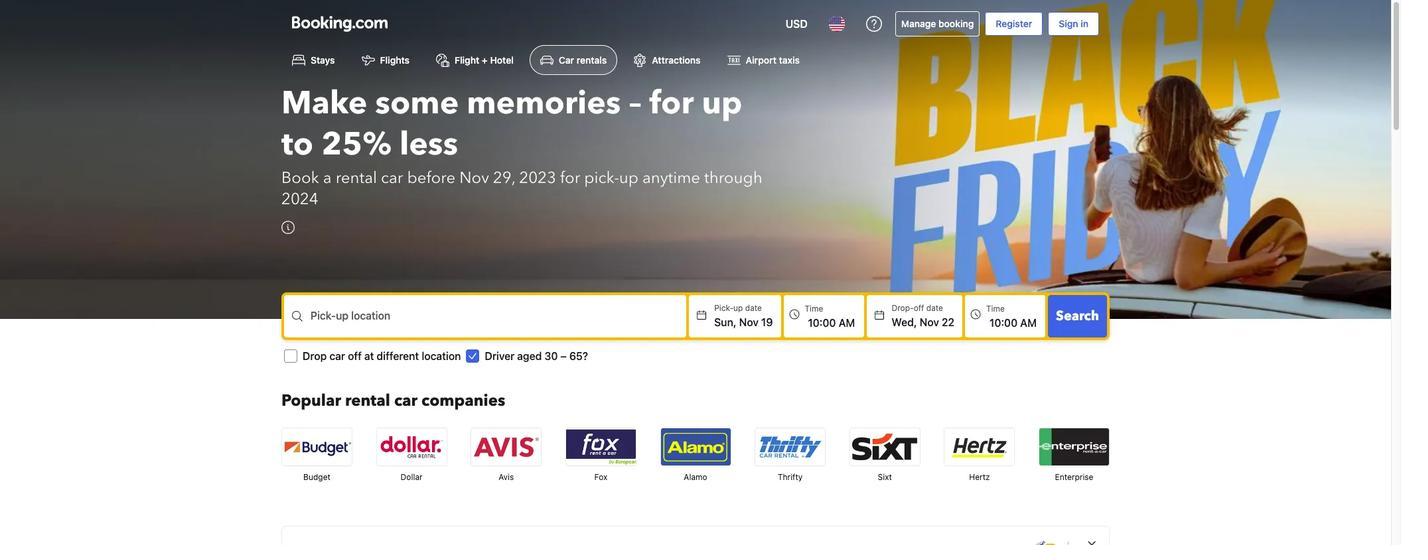 Task type: locate. For each thing, give the bounding box(es) containing it.
off inside drop-off date wed, nov 22
[[914, 304, 924, 314]]

nov for wed,
[[920, 317, 939, 329]]

0 horizontal spatial pick-
[[311, 310, 336, 322]]

date inside drop-off date wed, nov 22
[[927, 304, 943, 314]]

1 horizontal spatial –
[[629, 82, 642, 126]]

car right the drop
[[330, 351, 345, 363]]

pick- inside pick-up date sun, nov 19
[[714, 304, 734, 314]]

date
[[745, 304, 762, 314], [927, 304, 943, 314]]

date up 19
[[745, 304, 762, 314]]

– inside make some memories – for up to 25% less book a rental car before nov 29, 2023 for pick-up anytime through 2024
[[629, 82, 642, 126]]

nov
[[460, 167, 489, 189], [739, 317, 759, 329], [920, 317, 939, 329]]

before
[[407, 167, 456, 189]]

0 vertical spatial rental
[[336, 167, 377, 189]]

0 horizontal spatial date
[[745, 304, 762, 314]]

stays link
[[281, 45, 346, 75]]

pick- for pick-up location
[[311, 310, 336, 322]]

2024
[[281, 189, 318, 211]]

1 date from the left
[[745, 304, 762, 314]]

thrifty logo image
[[756, 429, 825, 466]]

off
[[914, 304, 924, 314], [348, 351, 362, 363]]

– for for
[[629, 82, 642, 126]]

pick- up sun,
[[714, 304, 734, 314]]

pick- up the drop
[[311, 310, 336, 322]]

1 horizontal spatial date
[[927, 304, 943, 314]]

car down different
[[394, 391, 418, 412]]

car inside make some memories – for up to 25% less book a rental car before nov 29, 2023 for pick-up anytime through 2024
[[381, 167, 403, 189]]

pick-
[[714, 304, 734, 314], [311, 310, 336, 322]]

nov left 19
[[739, 317, 759, 329]]

0 horizontal spatial nov
[[460, 167, 489, 189]]

car
[[559, 55, 574, 66]]

at
[[364, 351, 374, 363]]

–
[[629, 82, 642, 126], [561, 351, 567, 363]]

0 horizontal spatial off
[[348, 351, 362, 363]]

attractions
[[652, 55, 701, 66]]

nov for sun,
[[739, 317, 759, 329]]

29,
[[493, 167, 515, 189]]

car left before
[[381, 167, 403, 189]]

for left pick-
[[560, 167, 580, 189]]

nov left 22
[[920, 317, 939, 329]]

for
[[650, 82, 694, 126], [560, 167, 580, 189]]

– down attractions link on the top of the page
[[629, 82, 642, 126]]

for down attractions
[[650, 82, 694, 126]]

1 horizontal spatial nov
[[739, 317, 759, 329]]

sign in
[[1059, 18, 1089, 29]]

pick- for pick-up date sun, nov 19
[[714, 304, 734, 314]]

0 vertical spatial –
[[629, 82, 642, 126]]

1 horizontal spatial pick-
[[714, 304, 734, 314]]

different
[[377, 351, 419, 363]]

location
[[351, 310, 391, 322], [422, 351, 461, 363]]

up up drop car off at different location
[[336, 310, 349, 322]]

wed,
[[892, 317, 917, 329]]

2 horizontal spatial nov
[[920, 317, 939, 329]]

1 horizontal spatial location
[[422, 351, 461, 363]]

hertz logo image
[[945, 429, 1015, 466]]

off left "at"
[[348, 351, 362, 363]]

up
[[702, 82, 743, 126], [619, 167, 639, 189], [734, 304, 743, 314], [336, 310, 349, 322]]

attractions link
[[623, 45, 711, 75]]

booking.com online hotel reservations image
[[292, 16, 388, 32]]

manage booking link
[[895, 11, 980, 37]]

flights link
[[351, 45, 420, 75]]

up up sun,
[[734, 304, 743, 314]]

1 horizontal spatial off
[[914, 304, 924, 314]]

location right different
[[422, 351, 461, 363]]

+
[[482, 55, 488, 66]]

nov inside pick-up date sun, nov 19
[[739, 317, 759, 329]]

0 vertical spatial off
[[914, 304, 924, 314]]

nov left 29,
[[460, 167, 489, 189]]

budget
[[303, 473, 331, 483]]

rental right a at the left of page
[[336, 167, 377, 189]]

– right 30
[[561, 351, 567, 363]]

off up wed,
[[914, 304, 924, 314]]

rentals
[[577, 55, 607, 66]]

in
[[1081, 18, 1089, 29]]

stays
[[311, 55, 335, 66]]

search
[[1056, 308, 1099, 325]]

0 vertical spatial location
[[351, 310, 391, 322]]

date up 22
[[927, 304, 943, 314]]

pick-up date sun, nov 19
[[714, 304, 773, 329]]

flight + hotel
[[455, 55, 514, 66]]

rental
[[336, 167, 377, 189], [345, 391, 390, 412]]

location up "at"
[[351, 310, 391, 322]]

up down airport taxis link
[[702, 82, 743, 126]]

0 horizontal spatial for
[[560, 167, 580, 189]]

rental inside make some memories – for up to 25% less book a rental car before nov 29, 2023 for pick-up anytime through 2024
[[336, 167, 377, 189]]

car
[[381, 167, 403, 189], [330, 351, 345, 363], [394, 391, 418, 412]]

date for 19
[[745, 304, 762, 314]]

0 horizontal spatial location
[[351, 310, 391, 322]]

0 vertical spatial for
[[650, 82, 694, 126]]

driver aged 30 – 65?
[[485, 351, 588, 363]]

flights
[[380, 55, 410, 66]]

sign in link
[[1048, 12, 1099, 36]]

manage booking
[[901, 18, 974, 29]]

date for 22
[[927, 304, 943, 314]]

1 vertical spatial –
[[561, 351, 567, 363]]

1 vertical spatial location
[[422, 351, 461, 363]]

pick-up location
[[311, 310, 391, 322]]

1 vertical spatial off
[[348, 351, 362, 363]]

flight + hotel link
[[426, 45, 524, 75]]

fox logo image
[[566, 429, 636, 466]]

rental down "at"
[[345, 391, 390, 412]]

enterprise logo image
[[1040, 429, 1109, 466]]

30
[[545, 351, 558, 363]]

date inside pick-up date sun, nov 19
[[745, 304, 762, 314]]

thrifty
[[778, 473, 803, 483]]

manage
[[901, 18, 936, 29]]

2 vertical spatial car
[[394, 391, 418, 412]]

to
[[281, 123, 313, 167]]

0 horizontal spatial –
[[561, 351, 567, 363]]

usd button
[[778, 8, 816, 40]]

less
[[400, 123, 458, 167]]

see terms and conditions for more information image
[[281, 221, 295, 235], [281, 221, 295, 235]]

1 vertical spatial car
[[330, 351, 345, 363]]

nov inside drop-off date wed, nov 22
[[920, 317, 939, 329]]

19
[[761, 317, 773, 329]]

0 vertical spatial car
[[381, 167, 403, 189]]

nov inside make some memories – for up to 25% less book a rental car before nov 29, 2023 for pick-up anytime through 2024
[[460, 167, 489, 189]]

Pick-up location field
[[311, 317, 687, 333]]

make some memories – for up to 25% less book a rental car before nov 29, 2023 for pick-up anytime through 2024
[[281, 82, 763, 211]]

2 date from the left
[[927, 304, 943, 314]]



Task type: describe. For each thing, give the bounding box(es) containing it.
sun,
[[714, 317, 737, 329]]

budget logo image
[[282, 429, 352, 466]]

car rentals
[[559, 55, 607, 66]]

companies
[[422, 391, 505, 412]]

airport
[[746, 55, 777, 66]]

airport taxis
[[746, 55, 800, 66]]

hertz
[[969, 473, 990, 483]]

drop-
[[892, 304, 914, 314]]

22
[[942, 317, 955, 329]]

flight
[[455, 55, 479, 66]]

search button
[[1048, 296, 1107, 338]]

sixt logo image
[[850, 429, 920, 466]]

driver
[[485, 351, 515, 363]]

drop car off at different location
[[303, 351, 461, 363]]

25%
[[321, 123, 392, 167]]

a
[[323, 167, 332, 189]]

– for 65?
[[561, 351, 567, 363]]

booking
[[939, 18, 974, 29]]

through
[[704, 167, 763, 189]]

drop
[[303, 351, 327, 363]]

fox
[[594, 473, 608, 483]]

some
[[375, 82, 459, 126]]

dollar logo image
[[377, 429, 447, 466]]

sixt
[[878, 473, 892, 483]]

avis
[[499, 473, 514, 483]]

up left anytime on the top of the page
[[619, 167, 639, 189]]

car rentals link
[[530, 45, 618, 75]]

65?
[[569, 351, 588, 363]]

alamo logo image
[[661, 429, 731, 466]]

anytime
[[643, 167, 700, 189]]

book
[[281, 167, 319, 189]]

register link
[[985, 12, 1043, 36]]

popular rental car companies
[[281, 391, 505, 412]]

2023
[[519, 167, 556, 189]]

pick-
[[584, 167, 619, 189]]

taxis
[[779, 55, 800, 66]]

avis logo image
[[472, 429, 541, 466]]

dollar
[[401, 473, 423, 483]]

make
[[281, 82, 367, 126]]

1 horizontal spatial for
[[650, 82, 694, 126]]

aged
[[517, 351, 542, 363]]

airport taxis link
[[717, 45, 811, 75]]

1 vertical spatial rental
[[345, 391, 390, 412]]

alamo
[[684, 473, 707, 483]]

sign
[[1059, 18, 1079, 29]]

memories
[[467, 82, 621, 126]]

register
[[996, 18, 1033, 29]]

drop-off date wed, nov 22
[[892, 304, 955, 329]]

up inside pick-up date sun, nov 19
[[734, 304, 743, 314]]

enterprise
[[1055, 473, 1094, 483]]

usd
[[786, 18, 808, 30]]

popular
[[281, 391, 341, 412]]

hotel
[[490, 55, 514, 66]]

1 vertical spatial for
[[560, 167, 580, 189]]



Task type: vqa. For each thing, say whether or not it's contained in the screenshot.
Drop-off date Wed, Nov 22
yes



